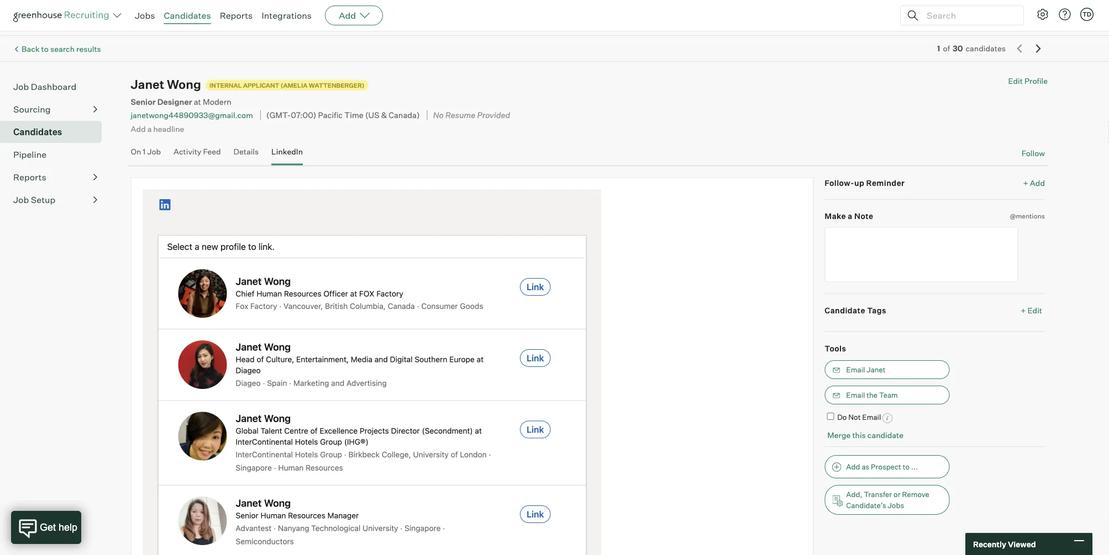 Task type: vqa. For each thing, say whether or not it's contained in the screenshot.
"(GMT-07:00) Pacific Time (US & Canada)"
yes



Task type: locate. For each thing, give the bounding box(es) containing it.
add for add
[[339, 10, 356, 21]]

job
[[13, 81, 29, 92], [147, 147, 161, 157], [13, 195, 29, 206]]

activity
[[174, 147, 201, 157]]

0 horizontal spatial edit
[[1008, 76, 1023, 86]]

edit profile link
[[1008, 76, 1048, 86]]

1 vertical spatial reports
[[13, 172, 46, 183]]

1 horizontal spatial to
[[903, 463, 910, 472]]

remove
[[902, 491, 929, 499]]

not
[[848, 413, 861, 422]]

0 horizontal spatial 1
[[143, 147, 146, 157]]

1 vertical spatial a
[[848, 212, 853, 221]]

1 vertical spatial edit
[[1028, 306, 1042, 316]]

candidate
[[825, 306, 865, 316]]

integrations link
[[262, 10, 312, 21]]

job up 'sourcing' on the left of the page
[[13, 81, 29, 92]]

2 vertical spatial job
[[13, 195, 29, 206]]

td
[[1082, 10, 1091, 18]]

of
[[943, 44, 950, 53]]

email for email the team
[[846, 391, 865, 400]]

a
[[147, 124, 152, 134], [848, 212, 853, 221]]

follow-
[[825, 178, 854, 188]]

0 vertical spatial +
[[1023, 178, 1028, 188]]

1 horizontal spatial edit
[[1028, 306, 1042, 316]]

add button
[[325, 6, 383, 25]]

time
[[344, 110, 364, 120]]

0 horizontal spatial jobs
[[135, 10, 155, 21]]

email up the 'email the team'
[[846, 366, 865, 375]]

+ edit link
[[1018, 303, 1045, 318]]

+ for + edit
[[1021, 306, 1026, 316]]

reminder
[[866, 178, 905, 188]]

candidates right "jobs" link at the left
[[164, 10, 211, 21]]

0 vertical spatial edit
[[1008, 76, 1023, 86]]

on 1 job link
[[131, 147, 161, 163]]

candidates link up pipeline link
[[13, 126, 97, 139]]

job dashboard
[[13, 81, 76, 92]]

1 vertical spatial jobs
[[888, 502, 904, 511]]

0 vertical spatial email
[[846, 366, 865, 375]]

candidates link right "jobs" link at the left
[[164, 10, 211, 21]]

add, transfer or remove candidate's jobs button
[[825, 486, 950, 516]]

0 vertical spatial to
[[41, 44, 49, 54]]

0 vertical spatial janet
[[131, 77, 164, 92]]

follow link
[[1022, 148, 1045, 159]]

pacific
[[318, 110, 343, 120]]

follow
[[1022, 149, 1045, 158]]

edit
[[1008, 76, 1023, 86], [1028, 306, 1042, 316]]

1 vertical spatial reports link
[[13, 171, 97, 184]]

0 vertical spatial candidates link
[[164, 10, 211, 21]]

1 horizontal spatial janet
[[867, 366, 886, 375]]

internal applicant (amelia wattenberger)
[[209, 82, 364, 89]]

candidates
[[164, 10, 211, 21], [13, 127, 62, 138]]

0 vertical spatial a
[[147, 124, 152, 134]]

add
[[339, 10, 356, 21], [131, 124, 146, 134], [1030, 178, 1045, 188], [846, 463, 860, 472]]

janet
[[131, 77, 164, 92], [867, 366, 886, 375]]

Do Not Email checkbox
[[827, 413, 834, 421]]

None text field
[[825, 227, 1018, 283]]

1 horizontal spatial jobs
[[888, 502, 904, 511]]

janet up senior
[[131, 77, 164, 92]]

1 vertical spatial candidates
[[13, 127, 62, 138]]

0 vertical spatial job
[[13, 81, 29, 92]]

30
[[953, 44, 963, 53]]

0 horizontal spatial candidates link
[[13, 126, 97, 139]]

add,
[[846, 491, 862, 499]]

(amelia
[[281, 82, 308, 89]]

0 horizontal spatial to
[[41, 44, 49, 54]]

0 horizontal spatial candidates
[[13, 127, 62, 138]]

(50)
[[13, 19, 29, 29]]

0 vertical spatial reports
[[220, 10, 253, 21]]

0 horizontal spatial reports link
[[13, 171, 97, 184]]

+ edit
[[1021, 306, 1042, 316]]

1 vertical spatial +
[[1021, 306, 1026, 316]]

2 vertical spatial email
[[862, 413, 881, 422]]

results
[[76, 44, 101, 54]]

(gmt-07:00) pacific time (us & canada)
[[266, 110, 420, 120]]

reports down pipeline
[[13, 172, 46, 183]]

candidates link
[[164, 10, 211, 21], [13, 126, 97, 139]]

do
[[837, 413, 847, 422]]

a left headline
[[147, 124, 152, 134]]

wattenberger)
[[309, 82, 364, 89]]

1 horizontal spatial reports
[[220, 10, 253, 21]]

to left ...
[[903, 463, 910, 472]]

tags
[[867, 306, 886, 316]]

resume
[[445, 110, 475, 120]]

back
[[22, 44, 40, 54]]

activity feed
[[174, 147, 221, 157]]

on 1 job
[[131, 147, 161, 157]]

1 vertical spatial to
[[903, 463, 910, 472]]

job setup
[[13, 195, 55, 206]]

0 vertical spatial jobs
[[135, 10, 155, 21]]

1 right on
[[143, 147, 146, 157]]

1
[[937, 44, 940, 53], [143, 147, 146, 157]]

note
[[854, 212, 873, 221]]

email the team button
[[825, 386, 950, 405]]

job for job setup
[[13, 195, 29, 206]]

follow-up reminder
[[825, 178, 905, 188]]

reports link down pipeline link
[[13, 171, 97, 184]]

1 horizontal spatial 1
[[937, 44, 940, 53]]

+ inside + add link
[[1023, 178, 1028, 188]]

1 horizontal spatial candidates
[[164, 10, 211, 21]]

07:00)
[[291, 110, 316, 120]]

wong
[[167, 77, 201, 92]]

to
[[41, 44, 49, 54], [903, 463, 910, 472]]

email janet button
[[825, 361, 950, 380]]

a for make
[[848, 212, 853, 221]]

job setup link
[[13, 194, 97, 207]]

search
[[50, 44, 75, 54]]

0 horizontal spatial a
[[147, 124, 152, 134]]

add inside popup button
[[339, 10, 356, 21]]

activity feed link
[[174, 147, 221, 163]]

email left the
[[846, 391, 865, 400]]

job right on
[[147, 147, 161, 157]]

job left setup
[[13, 195, 29, 206]]

1 horizontal spatial candidates link
[[164, 10, 211, 21]]

1 vertical spatial email
[[846, 391, 865, 400]]

recently viewed
[[973, 540, 1036, 550]]

add inside button
[[846, 463, 860, 472]]

or
[[894, 491, 901, 499]]

reports left integrations
[[220, 10, 253, 21]]

do not email
[[837, 413, 881, 422]]

janet up the
[[867, 366, 886, 375]]

reports link left integrations
[[220, 10, 253, 21]]

no
[[433, 110, 444, 120]]

email the team
[[846, 391, 898, 400]]

0 vertical spatial reports link
[[220, 10, 253, 21]]

1 horizontal spatial a
[[848, 212, 853, 221]]

1 left of
[[937, 44, 940, 53]]

&
[[381, 110, 387, 120]]

linkedin link
[[271, 147, 303, 163]]

jobs inside the add, transfer or remove candidate's jobs
[[888, 502, 904, 511]]

add for add as prospect to ...
[[846, 463, 860, 472]]

0 vertical spatial candidates
[[164, 10, 211, 21]]

designer
[[157, 97, 192, 107]]

a left note
[[848, 212, 853, 221]]

team
[[879, 391, 898, 400]]

feed
[[203, 147, 221, 157]]

pipeline link
[[13, 148, 97, 161]]

email right not
[[862, 413, 881, 422]]

1 vertical spatial janet
[[867, 366, 886, 375]]

1 vertical spatial 1
[[143, 147, 146, 157]]

1 vertical spatial candidates link
[[13, 126, 97, 139]]

email janet
[[846, 366, 886, 375]]

candidates down 'sourcing' on the left of the page
[[13, 127, 62, 138]]

to right back
[[41, 44, 49, 54]]

jobs
[[135, 10, 155, 21], [888, 502, 904, 511]]

+ inside the + edit link
[[1021, 306, 1026, 316]]



Task type: describe. For each thing, give the bounding box(es) containing it.
recently
[[973, 540, 1006, 550]]

merge
[[827, 431, 851, 441]]

no resume provided
[[433, 110, 510, 120]]

at
[[194, 97, 201, 107]]

+ for + add
[[1023, 178, 1028, 188]]

job for job dashboard
[[13, 81, 29, 92]]

integrations
[[262, 10, 312, 21]]

a for add
[[147, 124, 152, 134]]

sourcing link
[[13, 103, 97, 116]]

email for email janet
[[846, 366, 865, 375]]

make
[[825, 212, 846, 221]]

candidate tags
[[825, 306, 886, 316]]

add for add a headline
[[131, 124, 146, 134]]

provided
[[477, 110, 510, 120]]

senior designer at modern
[[131, 97, 231, 107]]

modern
[[203, 97, 231, 107]]

@mentions
[[1010, 212, 1045, 221]]

pipeline
[[13, 149, 47, 160]]

add as prospect to ... button
[[825, 456, 950, 479]]

setup
[[31, 195, 55, 206]]

senior
[[131, 97, 156, 107]]

add a headline
[[131, 124, 184, 134]]

(us
[[365, 110, 379, 120]]

1 vertical spatial job
[[147, 147, 161, 157]]

dashboard
[[31, 81, 76, 92]]

the
[[867, 391, 878, 400]]

janetwong44890933@gmail.com
[[131, 111, 253, 120]]

edit profile
[[1008, 76, 1048, 86]]

job dashboard link
[[13, 80, 97, 93]]

candidates
[[966, 44, 1006, 53]]

profile
[[1024, 76, 1048, 86]]

up
[[854, 178, 864, 188]]

@mentions link
[[1010, 211, 1045, 222]]

configure image
[[1036, 8, 1049, 21]]

back to search results link
[[22, 44, 101, 54]]

as
[[862, 463, 869, 472]]

add as prospect to ...
[[846, 463, 918, 472]]

make a note
[[825, 212, 873, 221]]

janet wong
[[131, 77, 201, 92]]

merge this candidate
[[827, 431, 904, 441]]

...
[[911, 463, 918, 472]]

Search text field
[[924, 7, 1013, 23]]

td button
[[1078, 6, 1096, 23]]

internal
[[209, 82, 242, 89]]

details link
[[233, 147, 259, 163]]

to inside button
[[903, 463, 910, 472]]

tools
[[825, 344, 846, 354]]

viewed
[[1008, 540, 1036, 550]]

0 horizontal spatial janet
[[131, 77, 164, 92]]

0 horizontal spatial reports
[[13, 172, 46, 183]]

merge this candidate link
[[827, 431, 904, 441]]

headline
[[153, 124, 184, 134]]

candidate
[[867, 431, 904, 441]]

on
[[131, 147, 141, 157]]

+ add
[[1023, 178, 1045, 188]]

janet inside button
[[867, 366, 886, 375]]

transfer
[[864, 491, 892, 499]]

1 horizontal spatial reports link
[[220, 10, 253, 21]]

prospect
[[871, 463, 901, 472]]

linkedin
[[271, 147, 303, 157]]

sourcing
[[13, 104, 51, 115]]

janetwong44890933@gmail.com link
[[131, 111, 253, 120]]

add, transfer or remove candidate's jobs
[[846, 491, 929, 511]]

1 of 30 candidates
[[937, 44, 1006, 53]]

0 vertical spatial 1
[[937, 44, 940, 53]]

this
[[852, 431, 866, 441]]

greenhouse recruiting image
[[13, 9, 113, 22]]

candidate's
[[846, 502, 886, 511]]

jobs link
[[135, 10, 155, 21]]

canada)
[[389, 110, 420, 120]]

back to search results
[[22, 44, 101, 54]]

td button
[[1080, 8, 1094, 21]]

applicant
[[243, 82, 279, 89]]

(gmt-
[[266, 110, 291, 120]]



